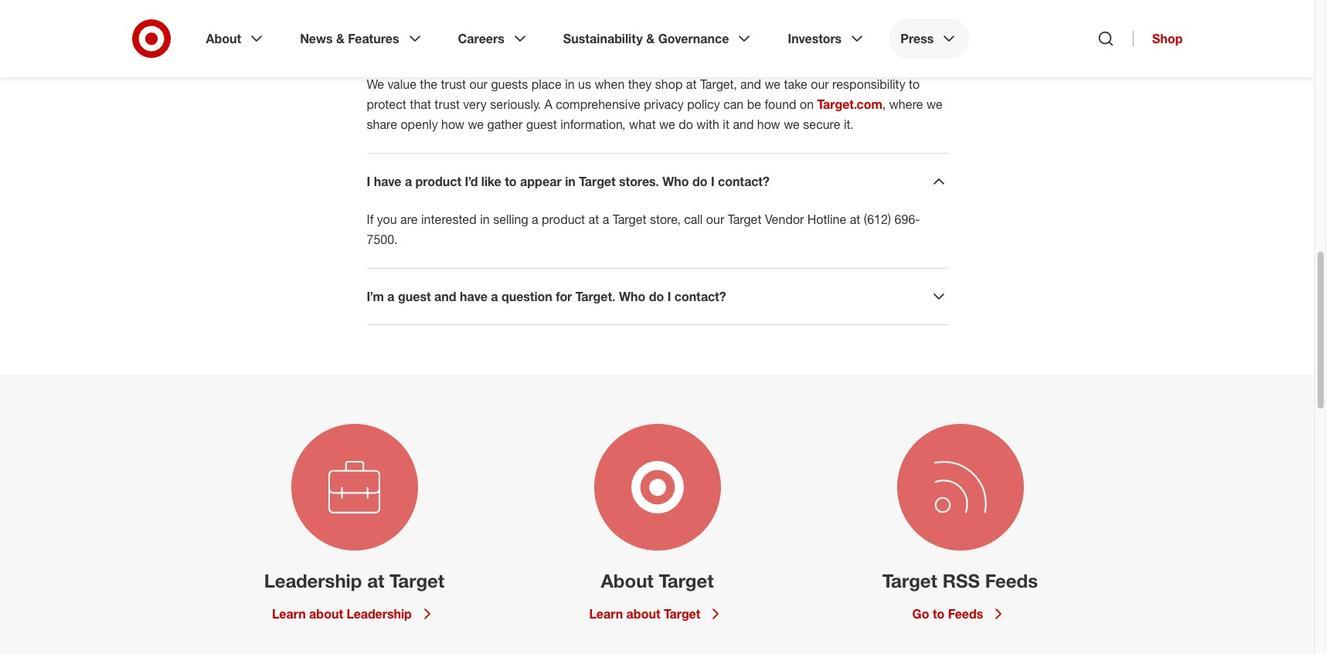 Task type: vqa. For each thing, say whether or not it's contained in the screenshot.
listings
no



Task type: locate. For each thing, give the bounding box(es) containing it.
do left with
[[679, 117, 693, 132]]

feeds for target rss feeds
[[985, 570, 1038, 593]]

if you are interested in selling a product at a target store, call our target vendor hotline at (612) 696- 7500.
[[367, 212, 920, 247]]

1 vertical spatial contact?
[[675, 289, 726, 304]]

have inside "i'm a guest and have a question for target. who do i contact?" dropdown button
[[460, 289, 488, 304]]

leadership
[[264, 570, 362, 593], [347, 607, 412, 622]]

target
[[579, 174, 616, 189], [613, 212, 646, 227], [728, 212, 762, 227], [390, 570, 444, 593], [659, 570, 714, 593], [882, 570, 937, 593], [664, 607, 700, 622]]

about link
[[195, 19, 277, 59]]

learn
[[272, 607, 306, 622], [589, 607, 623, 622]]

i up "if"
[[367, 174, 370, 189]]

go
[[912, 607, 929, 622]]

0 vertical spatial guest
[[526, 117, 557, 132]]

shop
[[655, 76, 683, 92]]

1 vertical spatial in
[[565, 174, 576, 189]]

guest inside dropdown button
[[398, 289, 431, 304]]

1 horizontal spatial guest
[[526, 117, 557, 132]]

0 horizontal spatial about
[[309, 607, 343, 622]]

1 horizontal spatial learn
[[589, 607, 623, 622]]

1 how from the left
[[441, 117, 464, 132]]

gather
[[487, 117, 523, 132]]

learn down leadership at target
[[272, 607, 306, 622]]

do right 'target.'
[[649, 289, 664, 304]]

0 horizontal spatial about
[[206, 31, 241, 46]]

& inside news & features link
[[336, 31, 345, 46]]

privacy down shop
[[644, 97, 684, 112]]

in
[[565, 76, 575, 92], [565, 174, 576, 189], [480, 212, 490, 227]]

target inside dropdown button
[[579, 174, 616, 189]]

are
[[400, 212, 418, 227]]

0 horizontal spatial i
[[367, 174, 370, 189]]

and right it
[[733, 117, 754, 132]]

,
[[882, 97, 886, 112]]

learn about target link
[[589, 605, 725, 624]]

information,
[[560, 117, 626, 132]]

we right where
[[927, 97, 943, 112]]

2 & from the left
[[646, 31, 655, 46]]

they
[[628, 76, 652, 92]]

0 horizontal spatial learn
[[272, 607, 306, 622]]

0 vertical spatial feeds
[[985, 570, 1038, 593]]

0 vertical spatial in
[[565, 76, 575, 92]]

privacy inside the we value the trust our guests place in us when they shop at target, and we take our responsibility to protect that trust very seriously. a comprehensive privacy policy can be found on
[[644, 97, 684, 112]]

learn inside the learn about target "link"
[[589, 607, 623, 622]]

about inside "link"
[[626, 607, 660, 622]]

1 vertical spatial who
[[619, 289, 646, 304]]

have up you
[[374, 174, 401, 189]]

1 horizontal spatial our
[[706, 212, 724, 227]]

about down leadership at target
[[309, 607, 343, 622]]

feeds down rss
[[948, 607, 983, 622]]

leadership up learn about leadership
[[264, 570, 362, 593]]

sustainability & governance
[[563, 31, 729, 46]]

we
[[765, 76, 781, 92], [927, 97, 943, 112], [468, 117, 484, 132], [659, 117, 675, 132], [784, 117, 800, 132]]

target left stores. at the left of the page
[[579, 174, 616, 189]]

1 horizontal spatial about
[[601, 570, 654, 593]]

target down about target
[[664, 607, 700, 622]]

2 about from the left
[[626, 607, 660, 622]]

to right like at the top left of page
[[505, 174, 517, 189]]

a
[[544, 97, 552, 112]]

a up "are"
[[405, 174, 412, 189]]

product down i have a product i'd like to appear in target stores. who do i contact?
[[542, 212, 585, 227]]

investors link
[[777, 19, 877, 59]]

1 vertical spatial feeds
[[948, 607, 983, 622]]

0 horizontal spatial our
[[470, 76, 488, 92]]

i have a product i'd like to appear in target stores. who do i contact? button
[[367, 172, 948, 191]]

1 vertical spatial and
[[733, 117, 754, 132]]

our right call
[[706, 212, 724, 227]]

2 vertical spatial to
[[933, 607, 945, 622]]

with
[[697, 117, 719, 132]]

0 horizontal spatial to
[[505, 174, 517, 189]]

2 vertical spatial and
[[434, 289, 456, 304]]

i have a product i'd like to appear in target stores. who do i contact?
[[367, 174, 770, 189]]

about
[[309, 607, 343, 622], [626, 607, 660, 622]]

we right what
[[659, 117, 675, 132]]

guest right i'm
[[398, 289, 431, 304]]

who right 'target.'
[[619, 289, 646, 304]]

do up call
[[692, 174, 707, 189]]

product
[[415, 174, 461, 189], [542, 212, 585, 227]]

privacy
[[463, 39, 505, 54], [644, 97, 684, 112]]

who right stores. at the left of the page
[[663, 174, 689, 189]]

how down the very
[[441, 117, 464, 132]]

& inside sustainability & governance link
[[646, 31, 655, 46]]

how down found
[[757, 117, 780, 132]]

1 horizontal spatial how
[[757, 117, 780, 132]]

1 horizontal spatial about
[[626, 607, 660, 622]]

0 horizontal spatial guest
[[398, 289, 431, 304]]

it
[[723, 117, 730, 132]]

at
[[686, 76, 697, 92], [589, 212, 599, 227], [850, 212, 860, 227], [367, 570, 384, 593]]

have left the "question"
[[460, 289, 488, 304]]

guest
[[526, 117, 557, 132], [398, 289, 431, 304]]

1 horizontal spatial i
[[667, 289, 671, 304]]

product inside dropdown button
[[415, 174, 461, 189]]

guests
[[491, 76, 528, 92]]

like
[[481, 174, 501, 189]]

0 vertical spatial trust
[[441, 76, 466, 92]]

where
[[889, 97, 923, 112]]

and inside the we value the trust our guests place in us when they shop at target, and we take our responsibility to protect that trust very seriously. a comprehensive privacy policy can be found on
[[740, 76, 761, 92]]

in right appear in the top left of the page
[[565, 174, 576, 189]]

in left selling
[[480, 212, 490, 227]]

features
[[348, 31, 399, 46]]

trust right that
[[435, 97, 460, 112]]

0 vertical spatial have
[[374, 174, 401, 189]]

have
[[374, 174, 401, 189], [460, 289, 488, 304]]

0 horizontal spatial &
[[336, 31, 345, 46]]

take
[[784, 76, 807, 92]]

1 about from the left
[[309, 607, 343, 622]]

we up found
[[765, 76, 781, 92]]

it.
[[844, 117, 854, 132]]

target up the learn about target "link"
[[659, 570, 714, 593]]

do inside , where we share openly how we gather guest information, what we do with it and how we secure it.
[[679, 117, 693, 132]]

1 vertical spatial have
[[460, 289, 488, 304]]

target up learn about leadership link
[[390, 570, 444, 593]]

in left us
[[565, 76, 575, 92]]

contact?
[[718, 174, 770, 189], [675, 289, 726, 304]]

interested
[[421, 212, 477, 227]]

target,
[[700, 76, 737, 92]]

what
[[629, 117, 656, 132]]

at inside the we value the trust our guests place in us when they shop at target, and we take our responsibility to protect that trust very seriously. a comprehensive privacy policy can be found on
[[686, 76, 697, 92]]

0 horizontal spatial have
[[374, 174, 401, 189]]

guest inside , where we share openly how we gather guest information, what we do with it and how we secure it.
[[526, 117, 557, 132]]

about down about target
[[626, 607, 660, 622]]

target left the store,
[[613, 212, 646, 227]]

policy
[[687, 97, 720, 112]]

2 learn from the left
[[589, 607, 623, 622]]

i down if you are interested in selling a product at a target store, call our target vendor hotline at (612) 696- 7500.
[[667, 289, 671, 304]]

vendor
[[765, 212, 804, 227]]

a right selling
[[532, 212, 538, 227]]

& left governance in the top of the page
[[646, 31, 655, 46]]

0 vertical spatial and
[[740, 76, 761, 92]]

1 vertical spatial do
[[692, 174, 707, 189]]

target left vendor
[[728, 212, 762, 227]]

0 vertical spatial contact?
[[718, 174, 770, 189]]

guest down a
[[526, 117, 557, 132]]

i
[[367, 174, 370, 189], [711, 174, 715, 189], [667, 289, 671, 304]]

learn down about target
[[589, 607, 623, 622]]

1 vertical spatial to
[[505, 174, 517, 189]]

0 vertical spatial about
[[206, 31, 241, 46]]

0 horizontal spatial privacy
[[463, 39, 505, 54]]

0 horizontal spatial product
[[415, 174, 461, 189]]

1 vertical spatial privacy
[[644, 97, 684, 112]]

a
[[405, 174, 412, 189], [532, 212, 538, 227], [603, 212, 609, 227], [387, 289, 395, 304], [491, 289, 498, 304]]

about
[[206, 31, 241, 46], [601, 570, 654, 593]]

do
[[679, 117, 693, 132], [692, 174, 707, 189], [649, 289, 664, 304]]

1 vertical spatial guest
[[398, 289, 431, 304]]

1 horizontal spatial product
[[542, 212, 585, 227]]

learn about leadership
[[272, 607, 412, 622]]

learn inside learn about leadership link
[[272, 607, 306, 622]]

our up the very
[[470, 76, 488, 92]]

appear
[[520, 174, 562, 189]]

1 horizontal spatial privacy
[[644, 97, 684, 112]]

about for about target
[[601, 570, 654, 593]]

do for who
[[692, 174, 707, 189]]

0 horizontal spatial who
[[619, 289, 646, 304]]

product left i'd
[[415, 174, 461, 189]]

leadership down leadership at target
[[347, 607, 412, 622]]

&
[[336, 31, 345, 46], [646, 31, 655, 46]]

in inside the we value the trust our guests place in us when they shop at target, and we take our responsibility to protect that trust very seriously. a comprehensive privacy policy can be found on
[[565, 76, 575, 92]]

2 how from the left
[[757, 117, 780, 132]]

value
[[388, 76, 416, 92]]

for
[[556, 289, 572, 304]]

0 vertical spatial do
[[679, 117, 693, 132]]

a down i have a product i'd like to appear in target stores. who do i contact?
[[603, 212, 609, 227]]

target rss feeds
[[882, 570, 1038, 593]]

1 vertical spatial product
[[542, 212, 585, 227]]

trust right the
[[441, 76, 466, 92]]

1 horizontal spatial feeds
[[985, 570, 1038, 593]]

selling
[[493, 212, 528, 227]]

that
[[410, 97, 431, 112]]

i down with
[[711, 174, 715, 189]]

at right shop
[[686, 76, 697, 92]]

to right go
[[933, 607, 945, 622]]

in inside i have a product i'd like to appear in target stores. who do i contact? dropdown button
[[565, 174, 576, 189]]

0 vertical spatial to
[[909, 76, 920, 92]]

0 vertical spatial privacy
[[463, 39, 505, 54]]

learn for leadership
[[272, 607, 306, 622]]

2 horizontal spatial our
[[811, 76, 829, 92]]

is
[[401, 39, 410, 54]]

and up be
[[740, 76, 761, 92]]

1 vertical spatial about
[[601, 570, 654, 593]]

0 vertical spatial product
[[415, 174, 461, 189]]

sustainability & governance link
[[552, 19, 765, 59]]

and right i'm
[[434, 289, 456, 304]]

feeds right rss
[[985, 570, 1038, 593]]

1 horizontal spatial &
[[646, 31, 655, 46]]

2 vertical spatial in
[[480, 212, 490, 227]]

& right news
[[336, 31, 345, 46]]

found
[[765, 97, 796, 112]]

to up where
[[909, 76, 920, 92]]

1 horizontal spatial to
[[909, 76, 920, 92]]

1 & from the left
[[336, 31, 345, 46]]

1 horizontal spatial who
[[663, 174, 689, 189]]

0 horizontal spatial how
[[441, 117, 464, 132]]

privacy left policy?
[[463, 39, 505, 54]]

us
[[578, 76, 591, 92]]

1 horizontal spatial have
[[460, 289, 488, 304]]

0 horizontal spatial feeds
[[948, 607, 983, 622]]

1 learn from the left
[[272, 607, 306, 622]]

i'd
[[465, 174, 478, 189]]

our
[[470, 76, 488, 92], [811, 76, 829, 92], [706, 212, 724, 227]]

our up 'on'
[[811, 76, 829, 92]]



Task type: describe. For each thing, give the bounding box(es) containing it.
hotline
[[807, 212, 846, 227]]

secure
[[803, 117, 841, 132]]

about target
[[601, 570, 714, 593]]

what is target's privacy policy?
[[367, 39, 551, 54]]

can
[[723, 97, 744, 112]]

be
[[747, 97, 761, 112]]

openly
[[401, 117, 438, 132]]

about for leadership
[[309, 607, 343, 622]]

feeds for go to feeds
[[948, 607, 983, 622]]

to inside dropdown button
[[505, 174, 517, 189]]

very
[[463, 97, 487, 112]]

2 horizontal spatial i
[[711, 174, 715, 189]]

in inside if you are interested in selling a product at a target store, call our target vendor hotline at (612) 696- 7500.
[[480, 212, 490, 227]]

shop
[[1152, 31, 1183, 46]]

and inside "i'm a guest and have a question for target. who do i contact?" dropdown button
[[434, 289, 456, 304]]

target.
[[576, 289, 616, 304]]

0 vertical spatial leadership
[[264, 570, 362, 593]]

careers
[[458, 31, 505, 46]]

to inside the we value the trust our guests place in us when they shop at target, and we take our responsibility to protect that trust very seriously. a comprehensive privacy policy can be found on
[[909, 76, 920, 92]]

you
[[377, 212, 397, 227]]

a left the "question"
[[491, 289, 498, 304]]

at left (612)
[[850, 212, 860, 227]]

7500.
[[367, 232, 398, 247]]

& for sustainability
[[646, 31, 655, 46]]

a right i'm
[[387, 289, 395, 304]]

governance
[[658, 31, 729, 46]]

press
[[901, 31, 934, 46]]

our inside if you are interested in selling a product at a target store, call our target vendor hotline at (612) 696- 7500.
[[706, 212, 724, 227]]

rss
[[943, 570, 980, 593]]

we value the trust our guests place in us when they shop at target, and we take our responsibility to protect that trust very seriously. a comprehensive privacy policy can be found on
[[367, 76, 920, 112]]

a inside i have a product i'd like to appear in target stores. who do i contact? dropdown button
[[405, 174, 412, 189]]

news & features
[[300, 31, 399, 46]]

target's
[[414, 39, 460, 54]]

news
[[300, 31, 333, 46]]

target inside "link"
[[664, 607, 700, 622]]

1 vertical spatial trust
[[435, 97, 460, 112]]

seriously.
[[490, 97, 541, 112]]

learn about target
[[589, 607, 700, 622]]

shop link
[[1133, 31, 1183, 46]]

press link
[[890, 19, 969, 59]]

we
[[367, 76, 384, 92]]

share
[[367, 117, 397, 132]]

i'm
[[367, 289, 384, 304]]

question
[[501, 289, 552, 304]]

about for about
[[626, 607, 660, 622]]

target.com
[[817, 97, 882, 112]]

& for news
[[336, 31, 345, 46]]

i'm a guest and have a question for target. who do i contact?
[[367, 289, 726, 304]]

call
[[684, 212, 703, 227]]

responsibility
[[832, 76, 905, 92]]

696-
[[895, 212, 920, 227]]

we down found
[[784, 117, 800, 132]]

what is target's privacy policy? button
[[367, 37, 948, 56]]

and inside , where we share openly how we gather guest information, what we do with it and how we secure it.
[[733, 117, 754, 132]]

we inside the we value the trust our guests place in us when they shop at target, and we take our responsibility to protect that trust very seriously. a comprehensive privacy policy can be found on
[[765, 76, 781, 92]]

privacy inside dropdown button
[[463, 39, 505, 54]]

2 vertical spatial do
[[649, 289, 664, 304]]

when
[[595, 76, 625, 92]]

product inside if you are interested in selling a product at a target store, call our target vendor hotline at (612) 696- 7500.
[[542, 212, 585, 227]]

target up go
[[882, 570, 937, 593]]

do for we
[[679, 117, 693, 132]]

, where we share openly how we gather guest information, what we do with it and how we secure it.
[[367, 97, 943, 132]]

protect
[[367, 97, 406, 112]]

i'm a guest and have a question for target. who do i contact? button
[[367, 287, 948, 306]]

learn about leadership link
[[272, 605, 437, 624]]

if
[[367, 212, 374, 227]]

0 vertical spatial who
[[663, 174, 689, 189]]

go to feeds link
[[912, 605, 1008, 624]]

careers link
[[447, 19, 540, 59]]

sustainability
[[563, 31, 643, 46]]

leadership at target
[[264, 570, 444, 593]]

the
[[420, 76, 437, 92]]

policy?
[[509, 39, 551, 54]]

1 vertical spatial leadership
[[347, 607, 412, 622]]

we down the very
[[468, 117, 484, 132]]

place
[[531, 76, 562, 92]]

about for about
[[206, 31, 241, 46]]

go to feeds
[[912, 607, 983, 622]]

have inside i have a product i'd like to appear in target stores. who do i contact? dropdown button
[[374, 174, 401, 189]]

investors
[[788, 31, 842, 46]]

at down i have a product i'd like to appear in target stores. who do i contact?
[[589, 212, 599, 227]]

2 horizontal spatial to
[[933, 607, 945, 622]]

stores.
[[619, 174, 659, 189]]

store,
[[650, 212, 681, 227]]

learn for about
[[589, 607, 623, 622]]

comprehensive
[[556, 97, 641, 112]]

news & features link
[[289, 19, 435, 59]]

at up learn about leadership link
[[367, 570, 384, 593]]

target.com link
[[817, 97, 882, 112]]

what
[[367, 39, 397, 54]]

(612)
[[864, 212, 891, 227]]

on
[[800, 97, 814, 112]]



